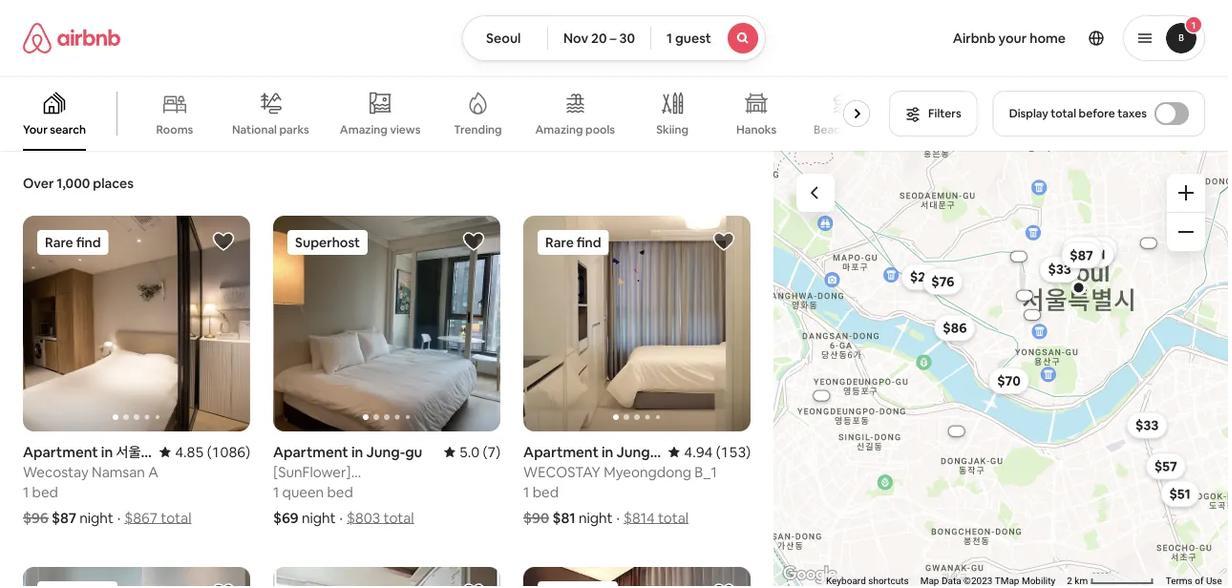 Task type: vqa. For each thing, say whether or not it's contained in the screenshot.
"$33" for $33
yes



Task type: locate. For each thing, give the bounding box(es) containing it.
nov
[[564, 30, 589, 47]]

5.0 (7)
[[459, 443, 501, 462]]

1 guest button
[[651, 15, 766, 61]]

$57 button
[[1146, 453, 1186, 480]]

google image
[[779, 563, 842, 587]]

bed inside wecostay myeongdong b_1 1 bed $90 $81 night · $814 total
[[533, 483, 559, 502]]

total right $867
[[161, 509, 191, 527]]

0 horizontal spatial $87
[[52, 509, 76, 527]]

display total before taxes
[[1009, 106, 1147, 121]]

amazing for amazing pools
[[535, 122, 583, 137]]

1 horizontal spatial $87
[[1070, 247, 1094, 264]]

4.94 (153)
[[684, 443, 751, 462]]

1 add to wishlist: apartment in jung-gu image from the left
[[462, 230, 485, 253]]

night left '$814'
[[579, 509, 613, 527]]

myeongdong
[[604, 463, 692, 482]]

your
[[23, 122, 48, 137]]

night left $867
[[79, 509, 113, 527]]

2 bed from the left
[[327, 483, 353, 502]]

bed inside the 'wecostay namsan a 1 bed $96 $87 night · $867 total'
[[32, 483, 58, 502]]

group
[[0, 76, 878, 151], [23, 216, 250, 432], [273, 216, 501, 432], [524, 216, 751, 432], [23, 568, 250, 587], [273, 568, 501, 587], [524, 568, 751, 587]]

0 horizontal spatial amazing
[[340, 122, 388, 137]]

zoom in image
[[1179, 185, 1194, 201]]

keyboard
[[826, 576, 866, 587]]

0 horizontal spatial $69
[[273, 509, 299, 527]]

· inside wecostay myeongdong b_1 1 bed $90 $81 night · $814 total
[[617, 509, 620, 527]]

nov 20 – 30 button
[[547, 15, 651, 61]]

2 night from the left
[[302, 509, 336, 527]]

3 bed from the left
[[533, 483, 559, 502]]

0 horizontal spatial ·
[[117, 509, 121, 527]]

$803 total button
[[347, 509, 414, 527]]

1 vertical spatial $69
[[273, 509, 299, 527]]

rooms
[[156, 122, 193, 137]]

1 queen bed $69 night · $803 total
[[273, 483, 414, 527]]

total right '$814'
[[658, 509, 689, 527]]

total inside wecostay myeongdong b_1 1 bed $90 $81 night · $814 total
[[658, 509, 689, 527]]

1 horizontal spatial $33
[[1136, 417, 1159, 434]]

1 horizontal spatial amazing
[[535, 122, 583, 137]]

$69
[[1071, 241, 1095, 258], [273, 509, 299, 527]]

–
[[610, 30, 617, 47]]

add to wishlist: apartment in mapo-gu image
[[462, 582, 485, 587]]

home
[[1030, 30, 1066, 47]]

bed for $96
[[32, 483, 58, 502]]

1 inside '1 queen bed $69 night · $803 total'
[[273, 483, 279, 502]]

1 horizontal spatial bed
[[327, 483, 353, 502]]

4.85 (1086)
[[175, 443, 250, 462]]

$33 inside $33 $57
[[1136, 417, 1159, 434]]

· left $867
[[117, 509, 121, 527]]

$87 inside $87 button
[[1070, 247, 1094, 264]]

2 km button
[[1062, 574, 1160, 587]]

$96
[[23, 509, 48, 527]]

total
[[1051, 106, 1077, 121], [161, 509, 191, 527], [383, 509, 414, 527], [658, 509, 689, 527]]

0 vertical spatial $87
[[1070, 247, 1094, 264]]

$69 inside '1 queen bed $69 night · $803 total'
[[273, 509, 299, 527]]

bed
[[32, 483, 58, 502], [327, 483, 353, 502], [533, 483, 559, 502]]

$76
[[932, 273, 955, 290]]

shortcuts
[[869, 576, 909, 587]]

$33 up $57 "button"
[[1136, 417, 1159, 434]]

5.0
[[459, 443, 480, 462]]

namsan
[[92, 463, 145, 482]]

None search field
[[462, 15, 766, 61]]

add to wishlist: apartment in jung-gu image
[[462, 230, 485, 253], [713, 230, 736, 253]]

1 horizontal spatial night
[[302, 509, 336, 527]]

total right $803
[[383, 509, 414, 527]]

0 horizontal spatial $81
[[553, 509, 576, 527]]

places
[[93, 175, 134, 192]]

1 horizontal spatial ·
[[340, 509, 343, 527]]

3 night from the left
[[579, 509, 613, 527]]

2 · from the left
[[340, 509, 343, 527]]

filters button
[[889, 91, 978, 137]]

1 for 1 guest
[[667, 30, 673, 47]]

4.94
[[684, 443, 713, 462]]

30
[[619, 30, 635, 47]]

$33 for $33
[[1048, 261, 1072, 278]]

jung-
[[366, 443, 405, 462]]

trending
[[454, 122, 502, 137]]

amazing
[[340, 122, 388, 137], [535, 122, 583, 137]]

4.85 out of 5 average rating,  1086 reviews image
[[160, 443, 250, 462]]

national parks
[[232, 122, 309, 137]]

1 horizontal spatial $33 button
[[1127, 412, 1168, 439]]

0 vertical spatial $69
[[1071, 241, 1095, 258]]

data
[[942, 576, 962, 587]]

amazing left pools
[[535, 122, 583, 137]]

4.85
[[175, 443, 204, 462]]

wecostay
[[524, 463, 601, 482]]

$867
[[124, 509, 158, 527]]

apartment in jung-gu
[[273, 443, 423, 462]]

0 vertical spatial $33 button
[[1040, 256, 1080, 283]]

pools
[[586, 122, 615, 137]]

none search field containing seoul
[[462, 15, 766, 61]]

1 inside the 'wecostay namsan a 1 bed $96 $87 night · $867 total'
[[23, 483, 29, 502]]

0 horizontal spatial bed
[[32, 483, 58, 502]]

map
[[921, 576, 940, 587]]

2 add to wishlist: apartment in jung-gu image from the left
[[713, 230, 736, 253]]

3 · from the left
[[617, 509, 620, 527]]

b_1
[[695, 463, 717, 482]]

km
[[1075, 576, 1088, 587]]

©2023
[[964, 576, 993, 587]]

0 horizontal spatial add to wishlist: apartment in jung-gu image
[[462, 230, 485, 253]]

0 vertical spatial $81
[[1084, 246, 1106, 263]]

guest
[[675, 30, 711, 47]]

1 bed from the left
[[32, 483, 58, 502]]

1 horizontal spatial $81
[[1084, 246, 1106, 263]]

seoul
[[486, 30, 521, 47]]

0 horizontal spatial night
[[79, 509, 113, 527]]

1
[[1192, 19, 1196, 31], [667, 30, 673, 47], [23, 483, 29, 502], [273, 483, 279, 502], [524, 483, 530, 502]]

bed for $90
[[533, 483, 559, 502]]

1 · from the left
[[117, 509, 121, 527]]

$25 button
[[902, 264, 942, 291]]

$33 button up $57 "button"
[[1127, 412, 1168, 439]]

2 horizontal spatial night
[[579, 509, 613, 527]]

1 horizontal spatial $69
[[1071, 241, 1095, 258]]

night inside the 'wecostay namsan a 1 bed $96 $87 night · $867 total'
[[79, 509, 113, 527]]

$81
[[1084, 246, 1106, 263], [553, 509, 576, 527]]

$81 inside wecostay myeongdong b_1 1 bed $90 $81 night · $814 total
[[553, 509, 576, 527]]

1 vertical spatial $81
[[553, 509, 576, 527]]

1 vertical spatial $87
[[52, 509, 76, 527]]

1 inside button
[[667, 30, 673, 47]]

1 horizontal spatial add to wishlist: apartment in jung-gu image
[[713, 230, 736, 253]]

1 night from the left
[[79, 509, 113, 527]]

queen
[[282, 483, 324, 502]]

· left $803
[[340, 509, 343, 527]]

· inside the 'wecostay namsan a 1 bed $96 $87 night · $867 total'
[[117, 509, 121, 527]]

$33
[[1048, 261, 1072, 278], [1136, 417, 1159, 434]]

$33 left $81 button on the top of page
[[1048, 261, 1072, 278]]

1 inside dropdown button
[[1192, 19, 1196, 31]]

$803
[[347, 509, 380, 527]]

$57
[[1155, 458, 1178, 475]]

amazing for amazing views
[[340, 122, 388, 137]]

2 km
[[1067, 576, 1091, 587]]

amazing left views
[[340, 122, 388, 137]]

1,000
[[57, 175, 90, 192]]

$25
[[910, 269, 933, 286]]

1 vertical spatial $33
[[1136, 417, 1159, 434]]

your
[[999, 30, 1027, 47]]

total inside the 'wecostay namsan a 1 bed $96 $87 night · $867 total'
[[161, 509, 191, 527]]

$33 button left $88
[[1040, 256, 1080, 283]]

total inside "display total before taxes" button
[[1051, 106, 1077, 121]]

1 for 1
[[1192, 19, 1196, 31]]

1 vertical spatial $33 button
[[1127, 412, 1168, 439]]

· for wecostay
[[117, 509, 121, 527]]

terms of use link
[[1166, 576, 1223, 587]]

0 vertical spatial $33
[[1048, 261, 1072, 278]]

· left '$814'
[[617, 509, 620, 527]]

$90
[[524, 509, 549, 527]]

2 horizontal spatial ·
[[617, 509, 620, 527]]

0 horizontal spatial $33
[[1048, 261, 1072, 278]]

$33 button
[[1040, 256, 1080, 283], [1127, 412, 1168, 439]]

total left before
[[1051, 106, 1077, 121]]

keyboard shortcuts
[[826, 576, 909, 587]]

night inside wecostay myeongdong b_1 1 bed $90 $81 night · $814 total
[[579, 509, 613, 527]]

2 horizontal spatial bed
[[533, 483, 559, 502]]

·
[[117, 509, 121, 527], [340, 509, 343, 527], [617, 509, 620, 527]]

night down queen
[[302, 509, 336, 527]]

a
[[148, 463, 158, 482]]



Task type: describe. For each thing, give the bounding box(es) containing it.
$814
[[624, 509, 655, 527]]

wecostay myeongdong b_1 1 bed $90 $81 night · $814 total
[[524, 463, 717, 527]]

add to wishlist: apartment in seocho-gu image
[[713, 582, 736, 587]]

$69 inside button
[[1071, 241, 1095, 258]]

$86
[[943, 319, 967, 337]]

terms
[[1166, 576, 1193, 587]]

$33 for $33 $57
[[1136, 417, 1159, 434]]

wecostay
[[23, 463, 89, 482]]

over
[[23, 175, 54, 192]]

of
[[1195, 576, 1204, 587]]

· for wecostay
[[617, 509, 620, 527]]

$88 button
[[1077, 236, 1118, 263]]

map data ©2023 tmap mobility
[[921, 576, 1056, 587]]

profile element
[[789, 0, 1205, 76]]

nov 20 – 30
[[564, 30, 635, 47]]

$69 button
[[1062, 236, 1104, 263]]

airbnb your home link
[[942, 18, 1077, 58]]

display
[[1009, 106, 1049, 121]]

add to wishlist: apartment in jung-gu image for (7)
[[462, 230, 485, 253]]

1 inside wecostay myeongdong b_1 1 bed $90 $81 night · $814 total
[[524, 483, 530, 502]]

amazing views
[[340, 122, 421, 137]]

your search
[[23, 122, 86, 137]]

group containing national parks
[[0, 76, 878, 151]]

terms of use
[[1166, 576, 1223, 587]]

$81 inside button
[[1084, 246, 1106, 263]]

in
[[351, 443, 363, 462]]

search
[[50, 122, 86, 137]]

$867 total button
[[124, 509, 191, 527]]

$70 button
[[989, 368, 1030, 394]]

night inside '1 queen bed $69 night · $803 total'
[[302, 509, 336, 527]]

night for $96
[[79, 509, 113, 527]]

add to wishlist: apartment in mapo-gu image
[[212, 582, 235, 587]]

airbnb your home
[[953, 30, 1066, 47]]

filters
[[929, 106, 962, 121]]

wecostay namsan a 1 bed $96 $87 night · $867 total
[[23, 463, 191, 527]]

$86 button
[[935, 315, 976, 341]]

bed inside '1 queen bed $69 night · $803 total'
[[327, 483, 353, 502]]

skiing
[[656, 122, 689, 137]]

mobility
[[1022, 576, 1056, 587]]

google map
showing 29 stays. region
[[774, 151, 1228, 587]]

(7)
[[483, 443, 501, 462]]

$81 button
[[1076, 241, 1115, 268]]

before
[[1079, 106, 1115, 121]]

add to wishlist: apartment in 서울특별시 image
[[212, 230, 235, 253]]

1 guest
[[667, 30, 711, 47]]

keyboard shortcuts button
[[826, 575, 909, 587]]

0 horizontal spatial $33 button
[[1040, 256, 1080, 283]]

national
[[232, 122, 277, 137]]

4.94 out of 5 average rating,  153 reviews image
[[669, 443, 751, 462]]

total inside '1 queen bed $69 night · $803 total'
[[383, 509, 414, 527]]

$87 inside the 'wecostay namsan a 1 bed $96 $87 night · $867 total'
[[52, 509, 76, 527]]

20
[[591, 30, 607, 47]]

$70
[[998, 372, 1021, 390]]

display total before taxes button
[[993, 91, 1205, 137]]

$51
[[1170, 486, 1191, 503]]

parks
[[279, 122, 309, 137]]

amazing pools
[[535, 122, 615, 137]]

over 1,000 places
[[23, 175, 134, 192]]

add to wishlist: apartment in jung-gu image for (153)
[[713, 230, 736, 253]]

airbnb
[[953, 30, 996, 47]]

night for $90
[[579, 509, 613, 527]]

$51 button
[[1161, 481, 1200, 507]]

$814 total button
[[624, 509, 689, 527]]

5.0 out of 5 average rating,  7 reviews image
[[444, 443, 501, 462]]

apartment
[[273, 443, 348, 462]]

gu
[[405, 443, 423, 462]]

(1086)
[[207, 443, 250, 462]]

$87 button
[[1062, 242, 1102, 269]]

views
[[390, 122, 421, 137]]

beachfront
[[814, 122, 874, 137]]

$88
[[1085, 241, 1110, 258]]

1 for 1 queen bed $69 night · $803 total
[[273, 483, 279, 502]]

tmap
[[995, 576, 1020, 587]]

$76 button
[[923, 268, 963, 295]]

$33 $57
[[1136, 417, 1178, 475]]

hanoks
[[736, 122, 777, 137]]

(153)
[[716, 443, 751, 462]]

zoom out image
[[1179, 224, 1194, 240]]

· inside '1 queen bed $69 night · $803 total'
[[340, 509, 343, 527]]

use
[[1207, 576, 1223, 587]]

taxes
[[1118, 106, 1147, 121]]



